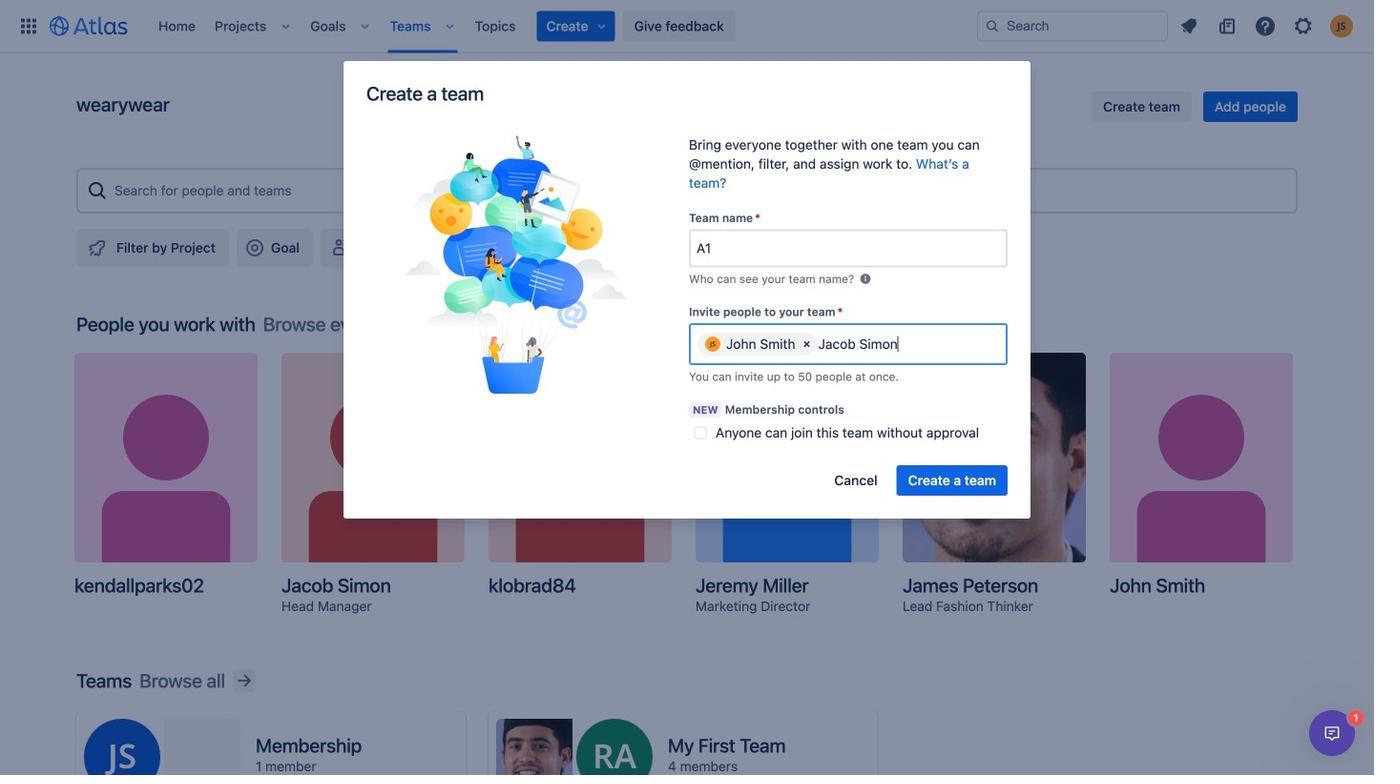 Task type: describe. For each thing, give the bounding box(es) containing it.
your team name is visible to anyone in your organisation. it may be visible on work shared outside your organisation. image
[[858, 271, 873, 287]]

browse everyone image
[[416, 313, 439, 336]]

browse all image
[[233, 670, 256, 693]]

create a team element
[[383, 135, 650, 399]]

e.g. HR Team, Redesign Project, Team Mango field
[[691, 231, 1006, 266]]

Search field
[[977, 11, 1168, 42]]

search image
[[985, 19, 1000, 34]]



Task type: locate. For each thing, give the bounding box(es) containing it.
None search field
[[977, 11, 1168, 42]]

top element
[[11, 0, 977, 53]]

help image
[[1254, 15, 1277, 38]]

search for people and teams image
[[86, 179, 109, 202]]

clear image
[[799, 337, 814, 352]]

Choose people text field
[[818, 335, 936, 354]]

create a team image
[[403, 135, 629, 394]]

banner
[[0, 0, 1374, 53]]

Search for people and teams field
[[109, 174, 1288, 208]]

dialog
[[1309, 711, 1355, 757]]



Task type: vqa. For each thing, say whether or not it's contained in the screenshot.
Create Popup Button
no



